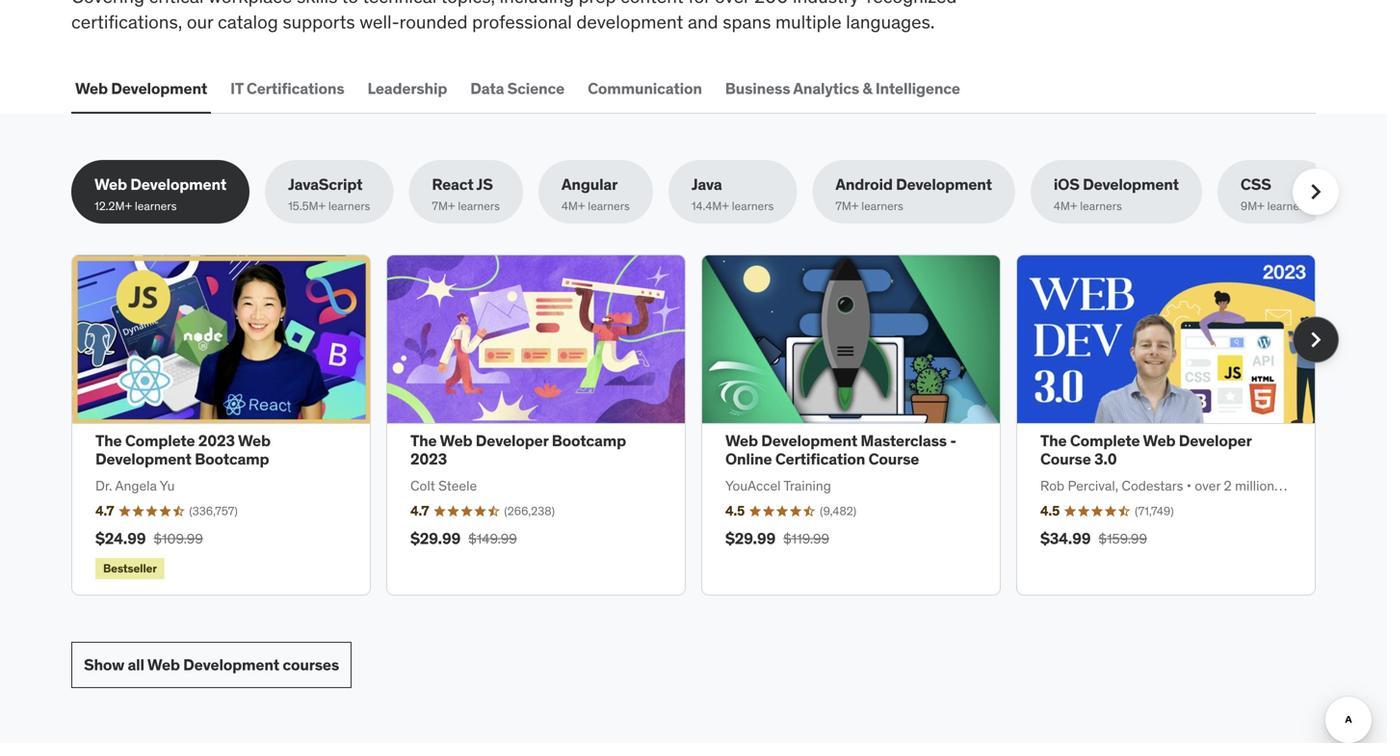 Task type: locate. For each thing, give the bounding box(es) containing it.
development inside android development 7m+ learners
[[896, 175, 993, 194]]

course left 3.0
[[1041, 449, 1092, 469]]

1 7m+ from the left
[[432, 198, 455, 213]]

professional
[[472, 10, 572, 33]]

2 developer from the left
[[1180, 431, 1252, 451]]

including
[[500, 0, 574, 8]]

2 4m+ from the left
[[1054, 198, 1078, 213]]

2 complete from the left
[[1071, 431, 1141, 451]]

react js 7m+ learners
[[432, 175, 500, 213]]

-
[[951, 431, 957, 451]]

industry-
[[793, 0, 867, 8]]

learners
[[135, 198, 177, 213], [329, 198, 371, 213], [458, 198, 500, 213], [588, 198, 630, 213], [732, 198, 774, 213], [862, 198, 904, 213], [1081, 198, 1123, 213], [1268, 198, 1310, 213]]

7m+ down android on the top of the page
[[836, 198, 859, 213]]

development inside ios development 4m+ learners
[[1083, 175, 1180, 194]]

recognized
[[867, 0, 958, 8]]

course left -
[[869, 449, 920, 469]]

java
[[692, 175, 723, 194]]

4m+
[[562, 198, 585, 213], [1054, 198, 1078, 213]]

and
[[688, 10, 719, 33]]

development inside web development masterclass - online certification course
[[762, 431, 858, 451]]

over
[[715, 0, 750, 8]]

1 horizontal spatial course
[[1041, 449, 1092, 469]]

learners inside web development 12.2m+ learners
[[135, 198, 177, 213]]

development inside button
[[111, 79, 207, 98]]

js
[[477, 175, 493, 194]]

7m+ inside android development 7m+ learners
[[836, 198, 859, 213]]

javascript 15.5m+ learners
[[288, 175, 371, 213]]

web inside button
[[75, 79, 108, 98]]

developer
[[476, 431, 549, 451], [1180, 431, 1252, 451]]

development for web development 12.2m+ learners
[[130, 175, 227, 194]]

1 horizontal spatial 2023
[[411, 449, 447, 469]]

web
[[75, 79, 108, 98], [94, 175, 127, 194], [238, 431, 271, 451], [440, 431, 473, 451], [726, 431, 758, 451], [1144, 431, 1176, 451], [147, 655, 180, 675]]

0 horizontal spatial bootcamp
[[195, 449, 269, 469]]

javascript
[[288, 175, 363, 194]]

2 7m+ from the left
[[836, 198, 859, 213]]

2 horizontal spatial the
[[1041, 431, 1067, 451]]

spans
[[723, 10, 772, 33]]

1 4m+ from the left
[[562, 198, 585, 213]]

1 learners from the left
[[135, 198, 177, 213]]

show all web development courses link
[[71, 642, 352, 688]]

learners inside css 9m+ learners
[[1268, 198, 1310, 213]]

1 horizontal spatial developer
[[1180, 431, 1252, 451]]

2 course from the left
[[1041, 449, 1092, 469]]

the for 2023
[[411, 431, 437, 451]]

complete inside the complete web developer course 3.0
[[1071, 431, 1141, 451]]

the complete 2023 web development bootcamp
[[95, 431, 271, 469]]

0 horizontal spatial the
[[95, 431, 122, 451]]

2 the from the left
[[411, 431, 437, 451]]

data
[[471, 79, 504, 98]]

0 horizontal spatial course
[[869, 449, 920, 469]]

the inside the complete 2023 web development bootcamp
[[95, 431, 122, 451]]

1 developer from the left
[[476, 431, 549, 451]]

multiple
[[776, 10, 842, 33]]

6 learners from the left
[[862, 198, 904, 213]]

for
[[688, 0, 711, 8]]

to
[[342, 0, 359, 8]]

web inside the complete 2023 web development bootcamp
[[238, 431, 271, 451]]

2023
[[198, 431, 235, 451], [411, 449, 447, 469]]

topics,
[[441, 0, 495, 8]]

carousel element
[[71, 255, 1340, 596]]

communication
[[588, 79, 702, 98]]

our
[[187, 10, 213, 33]]

angular 4m+ learners
[[562, 175, 630, 213]]

online
[[726, 449, 772, 469]]

1 horizontal spatial 7m+
[[836, 198, 859, 213]]

0 horizontal spatial 7m+
[[432, 198, 455, 213]]

course inside the complete web developer course 3.0
[[1041, 449, 1092, 469]]

the
[[95, 431, 122, 451], [411, 431, 437, 451], [1041, 431, 1067, 451]]

1 complete from the left
[[125, 431, 195, 451]]

2 learners from the left
[[329, 198, 371, 213]]

languages.
[[847, 10, 935, 33]]

7m+ down react
[[432, 198, 455, 213]]

the inside the complete web developer course 3.0
[[1041, 431, 1067, 451]]

show all web development courses
[[84, 655, 339, 675]]

leadership
[[368, 79, 447, 98]]

4m+ down angular
[[562, 198, 585, 213]]

css
[[1241, 175, 1272, 194]]

the inside the "the web developer bootcamp 2023"
[[411, 431, 437, 451]]

&
[[863, 79, 873, 98]]

data science button
[[467, 66, 569, 112]]

8 learners from the left
[[1268, 198, 1310, 213]]

complete inside the complete 2023 web development bootcamp
[[125, 431, 195, 451]]

7m+ inside react js 7m+ learners
[[432, 198, 455, 213]]

the complete web developer course 3.0
[[1041, 431, 1252, 469]]

workplace
[[208, 0, 292, 8]]

intelligence
[[876, 79, 961, 98]]

it
[[230, 79, 243, 98]]

4m+ inside angular 4m+ learners
[[562, 198, 585, 213]]

2023 inside the "the web developer bootcamp 2023"
[[411, 449, 447, 469]]

the web developer bootcamp 2023 link
[[411, 431, 626, 469]]

developer inside the complete web developer course 3.0
[[1180, 431, 1252, 451]]

ios development 4m+ learners
[[1054, 175, 1180, 213]]

0 horizontal spatial 4m+
[[562, 198, 585, 213]]

1 horizontal spatial complete
[[1071, 431, 1141, 451]]

7m+
[[432, 198, 455, 213], [836, 198, 859, 213]]

1 horizontal spatial 4m+
[[1054, 198, 1078, 213]]

skills
[[297, 0, 338, 8]]

1 horizontal spatial the
[[411, 431, 437, 451]]

0 horizontal spatial developer
[[476, 431, 549, 451]]

development inside web development 12.2m+ learners
[[130, 175, 227, 194]]

course
[[869, 449, 920, 469], [1041, 449, 1092, 469]]

1 the from the left
[[95, 431, 122, 451]]

analytics
[[794, 79, 860, 98]]

1 horizontal spatial bootcamp
[[552, 431, 626, 451]]

data science
[[471, 79, 565, 98]]

development
[[111, 79, 207, 98], [130, 175, 227, 194], [896, 175, 993, 194], [1083, 175, 1180, 194], [762, 431, 858, 451], [95, 449, 192, 469], [183, 655, 279, 675]]

it certifications button
[[227, 66, 348, 112]]

7 learners from the left
[[1081, 198, 1123, 213]]

course inside web development masterclass - online certification course
[[869, 449, 920, 469]]

bootcamp inside the complete 2023 web development bootcamp
[[195, 449, 269, 469]]

0 horizontal spatial complete
[[125, 431, 195, 451]]

1 course from the left
[[869, 449, 920, 469]]

bootcamp
[[552, 431, 626, 451], [195, 449, 269, 469]]

well-
[[360, 10, 400, 33]]

4m+ down ios
[[1054, 198, 1078, 213]]

it certifications
[[230, 79, 345, 98]]

5 learners from the left
[[732, 198, 774, 213]]

0 horizontal spatial 2023
[[198, 431, 235, 451]]

certifications,
[[71, 10, 182, 33]]

next image
[[1301, 177, 1332, 207]]

4 learners from the left
[[588, 198, 630, 213]]

2023 inside the complete 2023 web development bootcamp
[[198, 431, 235, 451]]

200
[[755, 0, 789, 8]]

3 learners from the left
[[458, 198, 500, 213]]

3.0
[[1095, 449, 1118, 469]]

3 the from the left
[[1041, 431, 1067, 451]]

complete
[[125, 431, 195, 451], [1071, 431, 1141, 451]]

science
[[508, 79, 565, 98]]

technical
[[363, 0, 437, 8]]

certifications
[[247, 79, 345, 98]]



Task type: describe. For each thing, give the bounding box(es) containing it.
12.2m+
[[94, 198, 132, 213]]

catalog
[[218, 10, 278, 33]]

react
[[432, 175, 474, 194]]

business analytics & intelligence button
[[722, 66, 965, 112]]

next image
[[1301, 325, 1332, 355]]

complete for development
[[125, 431, 195, 451]]

android development 7m+ learners
[[836, 175, 993, 213]]

leadership button
[[364, 66, 451, 112]]

ios
[[1054, 175, 1080, 194]]

web development masterclass - online certification course link
[[726, 431, 957, 469]]

development for web development masterclass - online certification course
[[762, 431, 858, 451]]

7m+ for react js
[[432, 198, 455, 213]]

complete for course
[[1071, 431, 1141, 451]]

masterclass
[[861, 431, 947, 451]]

development for ios development 4m+ learners
[[1083, 175, 1180, 194]]

covering
[[71, 0, 145, 8]]

web development 12.2m+ learners
[[94, 175, 227, 213]]

angular
[[562, 175, 618, 194]]

supports
[[283, 10, 355, 33]]

14.4m+
[[692, 198, 730, 213]]

certification
[[776, 449, 866, 469]]

development for web development
[[111, 79, 207, 98]]

web inside the complete web developer course 3.0
[[1144, 431, 1176, 451]]

covering critical workplace skills to technical topics, including prep content for over 200 industry-recognized certifications, our catalog supports well-rounded professional development and spans multiple languages.
[[71, 0, 958, 33]]

courses
[[283, 655, 339, 675]]

9m+
[[1241, 198, 1265, 213]]

bootcamp inside the "the web developer bootcamp 2023"
[[552, 431, 626, 451]]

development inside the complete 2023 web development bootcamp
[[95, 449, 192, 469]]

4m+ inside ios development 4m+ learners
[[1054, 198, 1078, 213]]

learners inside react js 7m+ learners
[[458, 198, 500, 213]]

show
[[84, 655, 124, 675]]

web inside web development 12.2m+ learners
[[94, 175, 127, 194]]

the complete web developer course 3.0 link
[[1041, 431, 1252, 469]]

development
[[577, 10, 684, 33]]

business analytics & intelligence
[[726, 79, 961, 98]]

the complete 2023 web development bootcamp link
[[95, 431, 271, 469]]

topic filters element
[[71, 160, 1340, 224]]

web inside web development masterclass - online certification course
[[726, 431, 758, 451]]

learners inside ios development 4m+ learners
[[1081, 198, 1123, 213]]

7m+ for android development
[[836, 198, 859, 213]]

15.5m+
[[288, 198, 326, 213]]

web development button
[[71, 66, 211, 112]]

css 9m+ learners
[[1241, 175, 1310, 213]]

learners inside android development 7m+ learners
[[862, 198, 904, 213]]

web inside the "the web developer bootcamp 2023"
[[440, 431, 473, 451]]

all
[[128, 655, 144, 675]]

prep
[[579, 0, 616, 8]]

developer inside the "the web developer bootcamp 2023"
[[476, 431, 549, 451]]

learners inside angular 4m+ learners
[[588, 198, 630, 213]]

java 14.4m+ learners
[[692, 175, 774, 213]]

the for course
[[1041, 431, 1067, 451]]

the web developer bootcamp 2023
[[411, 431, 626, 469]]

web development masterclass - online certification course
[[726, 431, 957, 469]]

learners inside the javascript 15.5m+ learners
[[329, 198, 371, 213]]

the for development
[[95, 431, 122, 451]]

rounded
[[400, 10, 468, 33]]

android
[[836, 175, 893, 194]]

web development
[[75, 79, 207, 98]]

communication button
[[584, 66, 706, 112]]

development for android development 7m+ learners
[[896, 175, 993, 194]]

content
[[621, 0, 684, 8]]

learners inside the 'java 14.4m+ learners'
[[732, 198, 774, 213]]

critical
[[149, 0, 204, 8]]

business
[[726, 79, 791, 98]]



Task type: vqa. For each thing, say whether or not it's contained in the screenshot.


